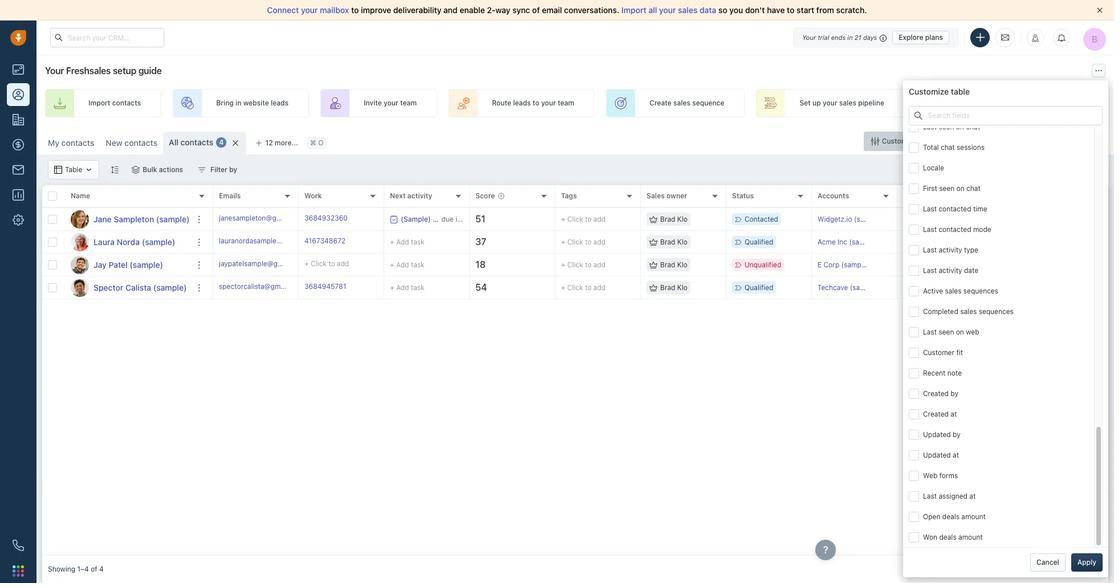 Task type: vqa. For each thing, say whether or not it's contained in the screenshot.
Tags link
no



Task type: describe. For each thing, give the bounding box(es) containing it.
updated for updated by
[[923, 431, 951, 439]]

email
[[542, 5, 562, 15]]

2 leads from the left
[[513, 99, 531, 107]]

import for import contacts button
[[964, 137, 986, 145]]

sequences for completed sales sequences
[[979, 307, 1014, 316]]

0 horizontal spatial 4
[[99, 565, 104, 574]]

+ add task for 54
[[390, 283, 425, 292]]

your inside the route leads to your team link
[[541, 99, 556, 107]]

press space to select this row. row containing spector calista (sample)
[[42, 277, 213, 299]]

press space to select this row. row containing 54
[[213, 277, 1109, 299]]

activity for next activity
[[408, 192, 432, 200]]

1 vertical spatial chat
[[941, 143, 955, 152]]

next activity
[[390, 192, 432, 200]]

invite
[[364, 99, 382, 107]]

your for your trial ends in 21 days
[[803, 33, 816, 41]]

status
[[732, 192, 754, 200]]

created at
[[923, 410, 957, 419]]

task for 37
[[411, 238, 425, 246]]

sequence
[[693, 99, 725, 107]]

spector calista (sample)
[[94, 283, 187, 292]]

web
[[966, 328, 980, 336]]

e
[[818, 261, 822, 269]]

date
[[964, 266, 979, 275]]

contacts right new
[[125, 138, 157, 148]]

brad for 37
[[660, 238, 676, 246]]

updated by
[[923, 431, 961, 439]]

trial
[[818, 33, 830, 41]]

ends
[[831, 33, 846, 41]]

all
[[169, 137, 178, 147]]

phone image
[[13, 540, 24, 552]]

⌘ o
[[310, 139, 324, 147]]

add for 51
[[594, 215, 606, 224]]

start
[[797, 5, 815, 15]]

cell for 37
[[898, 231, 1109, 253]]

note
[[948, 369, 962, 377]]

last for last activity type
[[923, 246, 937, 254]]

4167348672
[[305, 237, 346, 245]]

at for updated at
[[953, 451, 959, 460]]

container_wx8msf4aqz5i3rn1 image for table dropdown button
[[54, 166, 62, 174]]

last for last seen on web
[[923, 328, 937, 336]]

(sample) for jay patel (sample)
[[130, 260, 163, 269]]

seen for last seen on chat
[[939, 123, 954, 131]]

⌘
[[310, 139, 316, 147]]

l image
[[71, 233, 89, 251]]

freshworks switcher image
[[13, 566, 24, 577]]

norda
[[117, 237, 140, 247]]

press space to select this row. row containing jay patel (sample)
[[42, 254, 213, 277]]

connect your mailbox link
[[267, 5, 351, 15]]

chat for last seen on chat
[[966, 123, 980, 131]]

row group containing jane sampleton (sample)
[[42, 208, 213, 299]]

j image for jane sampleton (sample)
[[71, 210, 89, 228]]

deliverability
[[393, 5, 442, 15]]

so
[[719, 5, 728, 15]]

add inside button
[[1063, 137, 1076, 145]]

deals for open
[[943, 513, 960, 521]]

press space to select this row. row containing 18
[[213, 254, 1109, 277]]

bulk actions button
[[124, 160, 191, 180]]

apply button
[[1072, 554, 1103, 572]]

apply
[[1078, 558, 1097, 567]]

jay
[[94, 260, 107, 269]]

don't
[[745, 5, 765, 15]]

corp
[[824, 261, 840, 269]]

time
[[974, 205, 988, 213]]

4 inside "all contacts 4"
[[219, 138, 224, 147]]

completed
[[923, 307, 959, 316]]

all
[[649, 5, 657, 15]]

all contacts link
[[169, 137, 213, 148]]

12 more...
[[265, 139, 298, 147]]

activity for last activity type
[[939, 246, 962, 254]]

12 more... button
[[249, 135, 304, 151]]

Search your CRM... text field
[[50, 28, 164, 47]]

scratch.
[[837, 5, 867, 15]]

2 vertical spatial at
[[970, 492, 976, 501]]

qualified for 54
[[745, 283, 774, 292]]

amount for open deals amount
[[962, 513, 986, 521]]

21
[[855, 33, 862, 41]]

type
[[964, 246, 979, 254]]

customer fit
[[923, 348, 963, 357]]

forms
[[940, 472, 958, 480]]

3684932360 link
[[305, 213, 348, 225]]

0 vertical spatial customize table
[[909, 87, 970, 96]]

days
[[863, 33, 877, 41]]

activity for last activity date
[[939, 266, 962, 275]]

37
[[476, 237, 486, 247]]

o
[[318, 139, 324, 147]]

+ click to add for 51
[[561, 215, 606, 224]]

add for 18
[[396, 260, 409, 269]]

0 horizontal spatial in
[[236, 99, 241, 107]]

locale
[[923, 164, 944, 172]]

new
[[106, 138, 122, 148]]

2 team from the left
[[558, 99, 574, 107]]

18
[[476, 260, 486, 270]]

on for last seen on web
[[956, 328, 964, 336]]

3684945781 link
[[305, 282, 346, 294]]

connect your mailbox to improve deliverability and enable 2-way sync of email conversations. import all your sales data so you don't have to start from scratch.
[[267, 5, 867, 15]]

invite your team
[[364, 99, 417, 107]]

1 horizontal spatial in
[[848, 33, 853, 41]]

widgetz.io (sample)
[[818, 215, 883, 224]]

widgetz.io
[[818, 215, 852, 224]]

customize table button
[[864, 132, 943, 151]]

click for 54
[[567, 283, 583, 292]]

table inside button
[[919, 137, 936, 145]]

container_wx8msf4aqz5i3rn1 image inside customize table button
[[871, 137, 879, 145]]

web forms
[[923, 472, 958, 480]]

won
[[923, 533, 938, 542]]

first seen on chat
[[923, 184, 981, 193]]

brad for 54
[[660, 283, 676, 292]]

showing 1–4 of 4
[[48, 565, 104, 574]]

spector calista (sample) link
[[94, 282, 187, 293]]

conversations.
[[564, 5, 620, 15]]

improve
[[361, 5, 391, 15]]

press space to select this row. row containing jane sampleton (sample)
[[42, 208, 213, 231]]

sequences for active sales sequences
[[964, 287, 999, 295]]

seen for first seen on chat
[[939, 184, 955, 193]]

on for first seen on chat
[[957, 184, 965, 193]]

seen for last seen on web
[[939, 328, 954, 336]]

press space to select this row. row containing 37
[[213, 231, 1109, 254]]

import contacts link
[[45, 89, 161, 117]]

54
[[476, 282, 487, 293]]

2-
[[487, 5, 496, 15]]

website
[[243, 99, 269, 107]]

import contacts button
[[949, 132, 1022, 151]]

grid containing 51
[[42, 184, 1109, 556]]

acme inc (sample) link
[[818, 238, 878, 246]]

updated at
[[923, 451, 959, 460]]

cancel
[[1037, 558, 1060, 567]]

e corp (sample) link
[[818, 261, 870, 269]]

tags
[[561, 192, 577, 200]]

sales left pipeline on the top of the page
[[840, 99, 857, 107]]

from
[[817, 5, 834, 15]]

container_wx8msf4aqz5i3rn1 image inside press space to select this row. "row"
[[650, 284, 658, 292]]

next
[[390, 192, 406, 200]]

click for 18
[[567, 261, 583, 269]]

51
[[476, 214, 485, 224]]

laura norda (sample) link
[[94, 236, 175, 248]]

janesampleton@gmail.com link
[[219, 213, 305, 225]]

brad for 18
[[660, 261, 676, 269]]

way
[[496, 5, 511, 15]]

at for created at
[[951, 410, 957, 419]]

sales left data on the top right of the page
[[678, 5, 698, 15]]

contacted for mode
[[939, 225, 972, 234]]

brad klo for 54
[[660, 283, 688, 292]]

container_wx8msf4aqz5i3rn1 image for filter by button
[[198, 166, 206, 174]]

brad for 51
[[660, 215, 676, 224]]

1 team from the left
[[400, 99, 417, 107]]

last for last activity date
[[923, 266, 937, 275]]

assigned
[[939, 492, 968, 501]]

your inside set up your sales pipeline link
[[823, 99, 838, 107]]

jaypatelsample@gmail.com link
[[219, 259, 307, 271]]

by for filter by
[[229, 165, 237, 174]]

customize inside button
[[882, 137, 917, 145]]

chat for first seen on chat
[[967, 184, 981, 193]]

(sample) for acme inc (sample)
[[849, 238, 878, 246]]

sales owner
[[647, 192, 687, 200]]

contact
[[1078, 137, 1103, 145]]

(sample) down 'e corp (sample)'
[[850, 283, 879, 292]]

import contacts for import contacts button
[[964, 137, 1017, 145]]

brad klo for 51
[[660, 215, 688, 224]]

bring in website leads link
[[173, 89, 309, 117]]

sales for create
[[674, 99, 691, 107]]

4167348672 link
[[305, 236, 346, 248]]

press space to select this row. row containing 51
[[213, 208, 1109, 231]]

janesampleton@gmail.com 3684932360
[[219, 214, 348, 222]]

acme inc (sample)
[[818, 238, 878, 246]]

active sales sequences
[[923, 287, 999, 295]]

amount for won deals amount
[[959, 533, 983, 542]]

techcave
[[818, 283, 848, 292]]

score
[[476, 192, 495, 200]]



Task type: locate. For each thing, give the bounding box(es) containing it.
cell down time
[[898, 231, 1109, 253]]

contacted for time
[[939, 205, 972, 213]]

add for 37
[[396, 238, 409, 246]]

klo for 54
[[677, 283, 688, 292]]

3 + click to add from the top
[[561, 261, 606, 269]]

2 + click to add from the top
[[561, 238, 606, 246]]

created down recent
[[923, 389, 949, 398]]

2 vertical spatial seen
[[939, 328, 954, 336]]

klo for 37
[[677, 238, 688, 246]]

at up updated by
[[951, 410, 957, 419]]

1 created from the top
[[923, 389, 949, 398]]

set up your sales pipeline
[[800, 99, 885, 107]]

leads right route
[[513, 99, 531, 107]]

click for 37
[[567, 238, 583, 246]]

add contact
[[1063, 137, 1103, 145]]

cell up type
[[898, 208, 1109, 230]]

jane sampleton (sample) link
[[94, 214, 190, 225]]

2 contacted from the top
[[939, 225, 972, 234]]

1 vertical spatial your
[[45, 66, 64, 76]]

in right bring
[[236, 99, 241, 107]]

klo for 18
[[677, 261, 688, 269]]

1 j image from the top
[[71, 210, 89, 228]]

0 vertical spatial 4
[[219, 138, 224, 147]]

name column header
[[65, 185, 213, 208]]

2 updated from the top
[[923, 451, 951, 460]]

1 vertical spatial customize table
[[882, 137, 936, 145]]

2 brad klo from the top
[[660, 238, 688, 246]]

seen up total chat sessions
[[939, 123, 954, 131]]

4 last from the top
[[923, 246, 937, 254]]

1 horizontal spatial of
[[532, 5, 540, 15]]

container_wx8msf4aqz5i3rn1 image inside bulk actions button
[[132, 166, 140, 174]]

1 vertical spatial in
[[236, 99, 241, 107]]

import
[[622, 5, 647, 15], [88, 99, 110, 107], [964, 137, 986, 145]]

last up total on the top right of the page
[[923, 123, 937, 131]]

0 vertical spatial your
[[803, 33, 816, 41]]

0 vertical spatial at
[[951, 410, 957, 419]]

bulk
[[143, 165, 157, 174]]

on for last seen on chat
[[956, 123, 964, 131]]

1 leads from the left
[[271, 99, 289, 107]]

created for created by
[[923, 389, 949, 398]]

add for 37
[[594, 238, 606, 246]]

3 task from the top
[[411, 283, 425, 292]]

2 brad from the top
[[660, 238, 676, 246]]

0 vertical spatial on
[[956, 123, 964, 131]]

patel
[[109, 260, 128, 269]]

brad klo for 18
[[660, 261, 688, 269]]

2 j image from the top
[[71, 256, 89, 274]]

import contacts for import contacts link at the top of the page
[[88, 99, 141, 107]]

completed sales sequences
[[923, 307, 1014, 316]]

import inside button
[[964, 137, 986, 145]]

your
[[301, 5, 318, 15], [659, 5, 676, 15], [384, 99, 398, 107], [541, 99, 556, 107], [823, 99, 838, 107]]

1 horizontal spatial import
[[622, 5, 647, 15]]

0 vertical spatial + add task
[[390, 238, 425, 246]]

freshsales
[[66, 66, 111, 76]]

deals for won
[[940, 533, 957, 542]]

add for 54
[[396, 283, 409, 292]]

owner
[[667, 192, 687, 200]]

0 horizontal spatial table
[[919, 137, 936, 145]]

leads
[[271, 99, 289, 107], [513, 99, 531, 107]]

7 last from the top
[[923, 492, 937, 501]]

inc
[[838, 238, 848, 246]]

last for last contacted time
[[923, 205, 937, 213]]

table button
[[48, 160, 99, 180]]

(sample) down jane sampleton (sample) link
[[142, 237, 175, 247]]

+ click to add for 37
[[561, 238, 606, 246]]

close image
[[1097, 7, 1103, 13]]

2 task from the top
[[411, 260, 425, 269]]

0 vertical spatial amount
[[962, 513, 986, 521]]

1 vertical spatial j image
[[71, 256, 89, 274]]

1 vertical spatial of
[[91, 565, 97, 574]]

0 horizontal spatial of
[[91, 565, 97, 574]]

jaypatelsample@gmail.com
[[219, 259, 307, 268]]

your right invite
[[384, 99, 398, 107]]

last down web
[[923, 492, 937, 501]]

invite your team link
[[321, 89, 437, 117]]

3 klo from the top
[[677, 261, 688, 269]]

(sample) right sampleton
[[156, 214, 190, 224]]

0 vertical spatial task
[[411, 238, 425, 246]]

4 right the 1–4
[[99, 565, 104, 574]]

j image
[[71, 210, 89, 228], [71, 256, 89, 274]]

route leads to your team link
[[449, 89, 595, 117]]

import contacts down setup
[[88, 99, 141, 107]]

1 vertical spatial qualified
[[745, 283, 774, 292]]

sales up web at the right of page
[[961, 307, 977, 316]]

qualified down contacted
[[745, 238, 774, 246]]

amount down assigned
[[962, 513, 986, 521]]

2 created from the top
[[923, 410, 949, 419]]

1 task from the top
[[411, 238, 425, 246]]

to inside the route leads to your team link
[[533, 99, 540, 107]]

+ click to add for 54
[[561, 283, 606, 292]]

(sample) inside "jay patel (sample)" "link"
[[130, 260, 163, 269]]

0 vertical spatial sequences
[[964, 287, 999, 295]]

unqualified
[[745, 261, 782, 269]]

1 vertical spatial customize
[[882, 137, 917, 145]]

last up last activity type at right top
[[923, 225, 937, 234]]

3 brad klo from the top
[[660, 261, 688, 269]]

phone element
[[7, 534, 30, 557]]

3 last from the top
[[923, 225, 937, 234]]

filter
[[211, 165, 227, 174]]

connect
[[267, 5, 299, 15]]

task for 18
[[411, 260, 425, 269]]

2 vertical spatial import
[[964, 137, 986, 145]]

more...
[[275, 139, 298, 147]]

3 cell from the top
[[898, 254, 1109, 276]]

table up locale
[[919, 137, 936, 145]]

(sample) for spector calista (sample)
[[153, 283, 187, 292]]

1 vertical spatial 4
[[99, 565, 104, 574]]

mode
[[974, 225, 992, 234]]

2 cell from the top
[[898, 231, 1109, 253]]

1 vertical spatial import contacts
[[964, 137, 1017, 145]]

1 horizontal spatial 4
[[219, 138, 224, 147]]

2 vertical spatial task
[[411, 283, 425, 292]]

1 horizontal spatial table
[[951, 87, 970, 96]]

(sample) right corp
[[842, 261, 870, 269]]

1 brad from the top
[[660, 215, 676, 224]]

0 vertical spatial chat
[[966, 123, 980, 131]]

s image
[[71, 279, 89, 297]]

in left 21
[[848, 33, 853, 41]]

1 vertical spatial contacted
[[939, 225, 972, 234]]

setup
[[113, 66, 136, 76]]

1 vertical spatial activity
[[939, 246, 962, 254]]

1 vertical spatial + add task
[[390, 260, 425, 269]]

0 horizontal spatial import
[[88, 99, 110, 107]]

5 last from the top
[[923, 266, 937, 275]]

add for 18
[[594, 261, 606, 269]]

(sample) up acme inc (sample) on the top right of the page
[[854, 215, 883, 224]]

my contacts button
[[42, 132, 100, 155], [48, 138, 94, 148]]

activity up 'last activity date' at the top of page
[[939, 246, 962, 254]]

1 vertical spatial table
[[919, 137, 936, 145]]

sales
[[678, 5, 698, 15], [674, 99, 691, 107], [840, 99, 857, 107], [945, 287, 962, 295], [961, 307, 977, 316]]

(sample) inside spector calista (sample) link
[[153, 283, 187, 292]]

2 vertical spatial by
[[953, 431, 961, 439]]

1 brad klo from the top
[[660, 215, 688, 224]]

your left trial
[[803, 33, 816, 41]]

last up active
[[923, 266, 937, 275]]

0 vertical spatial created
[[923, 389, 949, 398]]

total
[[923, 143, 939, 152]]

0 vertical spatial deals
[[943, 513, 960, 521]]

chat up import contacts button
[[966, 123, 980, 131]]

row group containing 51
[[213, 208, 1109, 299]]

accounts
[[818, 192, 849, 200]]

on up total chat sessions
[[956, 123, 964, 131]]

0 vertical spatial by
[[229, 165, 237, 174]]

+ click to add for 18
[[561, 261, 606, 269]]

0 vertical spatial table
[[951, 87, 970, 96]]

bring in website leads
[[216, 99, 289, 107]]

4 + click to add from the top
[[561, 283, 606, 292]]

4 klo from the top
[[677, 283, 688, 292]]

your trial ends in 21 days
[[803, 33, 877, 41]]

sales inside "link"
[[674, 99, 691, 107]]

1 horizontal spatial leads
[[513, 99, 531, 107]]

cell down mode
[[898, 254, 1109, 276]]

0 vertical spatial j image
[[71, 210, 89, 228]]

1 cell from the top
[[898, 208, 1109, 230]]

won deals amount
[[923, 533, 983, 542]]

by up updated at
[[953, 431, 961, 439]]

import contacts down search fields field
[[964, 137, 1017, 145]]

sales right create
[[674, 99, 691, 107]]

email image
[[1002, 33, 1010, 42]]

acme
[[818, 238, 836, 246]]

1 horizontal spatial import contacts
[[964, 137, 1017, 145]]

import left all
[[622, 5, 647, 15]]

name
[[71, 192, 90, 200]]

container_wx8msf4aqz5i3rn1 image for bulk actions button
[[132, 166, 140, 174]]

activity
[[408, 192, 432, 200], [939, 246, 962, 254], [939, 266, 962, 275]]

last contacted time
[[923, 205, 988, 213]]

klo
[[677, 215, 688, 224], [677, 238, 688, 246], [677, 261, 688, 269], [677, 283, 688, 292]]

4 brad from the top
[[660, 283, 676, 292]]

chat right total on the top right of the page
[[941, 143, 955, 152]]

1 vertical spatial by
[[951, 389, 959, 398]]

2 + add task from the top
[[390, 260, 425, 269]]

activity right next
[[408, 192, 432, 200]]

row group
[[42, 208, 213, 299], [213, 208, 1109, 299]]

1 vertical spatial created
[[923, 410, 949, 419]]

your right route
[[541, 99, 556, 107]]

1 vertical spatial seen
[[939, 184, 955, 193]]

last seen on chat
[[923, 123, 980, 131]]

click for 51
[[567, 215, 583, 224]]

0 vertical spatial seen
[[939, 123, 954, 131]]

jaypatelsample@gmail.com + click to add
[[219, 259, 349, 268]]

last assigned at
[[923, 492, 976, 501]]

on
[[956, 123, 964, 131], [957, 184, 965, 193], [956, 328, 964, 336]]

brad
[[660, 215, 676, 224], [660, 238, 676, 246], [660, 261, 676, 269], [660, 283, 676, 292]]

your left freshsales
[[45, 66, 64, 76]]

+ add task for 37
[[390, 238, 425, 246]]

j image for jay patel (sample)
[[71, 256, 89, 274]]

(sample) for jane sampleton (sample)
[[156, 214, 190, 224]]

at right assigned
[[970, 492, 976, 501]]

1 vertical spatial task
[[411, 260, 425, 269]]

amount down open deals amount
[[959, 533, 983, 542]]

contacts down search fields field
[[988, 137, 1017, 145]]

0 horizontal spatial leads
[[271, 99, 289, 107]]

contacted down last contacted time
[[939, 225, 972, 234]]

and
[[444, 5, 458, 15]]

created
[[923, 389, 949, 398], [923, 410, 949, 419]]

customize left total on the top right of the page
[[882, 137, 917, 145]]

task for 54
[[411, 283, 425, 292]]

0 vertical spatial qualified
[[745, 238, 774, 246]]

updated up web forms
[[923, 451, 951, 460]]

qualified for 37
[[745, 238, 774, 246]]

your left mailbox
[[301, 5, 318, 15]]

(sample) inside jane sampleton (sample) link
[[156, 214, 190, 224]]

cancel button
[[1031, 554, 1066, 572]]

1 vertical spatial import
[[88, 99, 110, 107]]

style_myh0__igzzd8unmi image
[[111, 166, 119, 174]]

all contacts 4
[[169, 137, 224, 147]]

contacts right my
[[61, 138, 94, 148]]

container_wx8msf4aqz5i3rn1 image
[[54, 166, 62, 174], [85, 166, 93, 174], [132, 166, 140, 174], [198, 166, 206, 174], [650, 284, 658, 292]]

explore
[[899, 33, 924, 41]]

qualified down unqualified
[[745, 283, 774, 292]]

total chat sessions
[[923, 143, 985, 152]]

last seen on web
[[923, 328, 980, 336]]

klo for 51
[[677, 215, 688, 224]]

by for created by
[[951, 389, 959, 398]]

1 + add task from the top
[[390, 238, 425, 246]]

spectorcalista@gmail.com 3684945781
[[219, 282, 346, 291]]

seen
[[939, 123, 954, 131], [939, 184, 955, 193], [939, 328, 954, 336]]

recent note
[[923, 369, 962, 377]]

container_wx8msf4aqz5i3rn1 image
[[915, 112, 923, 120], [871, 137, 879, 145], [390, 215, 398, 223], [650, 215, 658, 223], [650, 238, 658, 246], [650, 261, 658, 269]]

work
[[305, 192, 322, 200]]

by right filter
[[229, 165, 237, 174]]

2 qualified from the top
[[745, 283, 774, 292]]

sales for completed
[[961, 307, 977, 316]]

grid
[[42, 184, 1109, 556]]

(sample) for e corp (sample)
[[842, 261, 870, 269]]

open deals amount
[[923, 513, 986, 521]]

0 vertical spatial import
[[622, 5, 647, 15]]

2 horizontal spatial import
[[964, 137, 986, 145]]

2 row group from the left
[[213, 208, 1109, 299]]

deals right open
[[943, 513, 960, 521]]

(sample) up spector calista (sample)
[[130, 260, 163, 269]]

0 vertical spatial contacted
[[939, 205, 972, 213]]

4 up filter by
[[219, 138, 224, 147]]

seen right "first" at the top right
[[939, 184, 955, 193]]

2 last from the top
[[923, 205, 937, 213]]

3 + add task from the top
[[390, 283, 425, 292]]

emails
[[219, 192, 241, 200]]

import for import contacts link at the top of the page
[[88, 99, 110, 107]]

2 vertical spatial chat
[[967, 184, 981, 193]]

import down your freshsales setup guide on the top left of the page
[[88, 99, 110, 107]]

1 vertical spatial updated
[[923, 451, 951, 460]]

your inside the invite your team link
[[384, 99, 398, 107]]

leads right website at the top left of the page
[[271, 99, 289, 107]]

sampleton
[[114, 214, 154, 224]]

your right all
[[659, 5, 676, 15]]

deals right won
[[940, 533, 957, 542]]

1 qualified from the top
[[745, 238, 774, 246]]

last contacted mode
[[923, 225, 992, 234]]

web
[[923, 472, 938, 480]]

new contacts
[[106, 138, 157, 148]]

last for last assigned at
[[923, 492, 937, 501]]

add for 54
[[594, 283, 606, 292]]

1 vertical spatial at
[[953, 451, 959, 460]]

table up add deal
[[951, 87, 970, 96]]

last up customer
[[923, 328, 937, 336]]

3 brad from the top
[[660, 261, 676, 269]]

my contacts
[[48, 138, 94, 148]]

0 vertical spatial customize
[[909, 87, 949, 96]]

sync
[[513, 5, 530, 15]]

sales right active
[[945, 287, 962, 295]]

team
[[400, 99, 417, 107], [558, 99, 574, 107]]

chat up time
[[967, 184, 981, 193]]

sequences down date
[[964, 287, 999, 295]]

4 brad klo from the top
[[660, 283, 688, 292]]

2 klo from the top
[[677, 238, 688, 246]]

(sample) inside laura norda (sample) link
[[142, 237, 175, 247]]

0 vertical spatial in
[[848, 33, 853, 41]]

(sample) right inc at right top
[[849, 238, 878, 246]]

customize up the last seen on chat
[[909, 87, 949, 96]]

customize table up locale
[[882, 137, 936, 145]]

of right sync
[[532, 5, 540, 15]]

1 vertical spatial deals
[[940, 533, 957, 542]]

customize table inside button
[[882, 137, 936, 145]]

customize table up add deal
[[909, 87, 970, 96]]

contacts down setup
[[112, 99, 141, 107]]

updated
[[923, 431, 951, 439], [923, 451, 951, 460]]

brad klo for 37
[[660, 238, 688, 246]]

press space to select this row. row containing laura norda (sample)
[[42, 231, 213, 254]]

updated down the created at
[[923, 431, 951, 439]]

contacts inside button
[[988, 137, 1017, 145]]

last for last contacted mode
[[923, 225, 937, 234]]

updated for updated at
[[923, 451, 951, 460]]

cell for 54
[[898, 277, 1109, 299]]

1 klo from the top
[[677, 215, 688, 224]]

contacted up last contacted mode
[[939, 205, 972, 213]]

by inside filter by button
[[229, 165, 237, 174]]

sales for active
[[945, 287, 962, 295]]

6 last from the top
[[923, 328, 937, 336]]

last up 'last activity date' at the top of page
[[923, 246, 937, 254]]

created down created by
[[923, 410, 949, 419]]

on left web at the right of page
[[956, 328, 964, 336]]

1 + click to add from the top
[[561, 215, 606, 224]]

+ add task for 18
[[390, 260, 425, 269]]

name row
[[42, 185, 213, 208]]

your for your freshsales setup guide
[[45, 66, 64, 76]]

at up forms
[[953, 451, 959, 460]]

sequences
[[964, 287, 999, 295], [979, 307, 1014, 316]]

cell
[[898, 208, 1109, 230], [898, 231, 1109, 253], [898, 254, 1109, 276], [898, 277, 1109, 299]]

2 vertical spatial activity
[[939, 266, 962, 275]]

your right up
[[823, 99, 838, 107]]

have
[[767, 5, 785, 15]]

task
[[411, 238, 425, 246], [411, 260, 425, 269], [411, 283, 425, 292]]

laura norda (sample)
[[94, 237, 175, 247]]

import contacts inside button
[[964, 137, 1017, 145]]

activity down last activity type at right top
[[939, 266, 962, 275]]

0 horizontal spatial team
[[400, 99, 417, 107]]

j image left jay
[[71, 256, 89, 274]]

jay patel (sample)
[[94, 260, 163, 269]]

press space to select this row. row
[[42, 208, 213, 231], [213, 208, 1109, 231], [42, 231, 213, 254], [213, 231, 1109, 254], [42, 254, 213, 277], [213, 254, 1109, 277], [42, 277, 213, 299], [213, 277, 1109, 299]]

by down note
[[951, 389, 959, 398]]

created for created at
[[923, 410, 949, 419]]

0 horizontal spatial your
[[45, 66, 64, 76]]

1 last from the top
[[923, 123, 937, 131]]

4 cell from the top
[[898, 277, 1109, 299]]

seen up customer fit
[[939, 328, 954, 336]]

1 vertical spatial amount
[[959, 533, 983, 542]]

(sample) for laura norda (sample)
[[142, 237, 175, 247]]

1 vertical spatial on
[[957, 184, 965, 193]]

at
[[951, 410, 957, 419], [953, 451, 959, 460], [970, 492, 976, 501]]

of right the 1–4
[[91, 565, 97, 574]]

by for updated by
[[953, 431, 961, 439]]

container_wx8msf4aqz5i3rn1 image inside filter by button
[[198, 166, 206, 174]]

add deal link
[[916, 89, 1009, 117]]

0 vertical spatial activity
[[408, 192, 432, 200]]

1 contacted from the top
[[939, 205, 972, 213]]

0 vertical spatial updated
[[923, 431, 951, 439]]

1 horizontal spatial team
[[558, 99, 574, 107]]

cell for 51
[[898, 208, 1109, 230]]

import down the last seen on chat
[[964, 137, 986, 145]]

2 vertical spatial + add task
[[390, 283, 425, 292]]

table
[[65, 166, 82, 174]]

explore plans link
[[893, 31, 950, 44]]

0 vertical spatial of
[[532, 5, 540, 15]]

1 row group from the left
[[42, 208, 213, 299]]

last activity type
[[923, 246, 979, 254]]

Search fields field
[[909, 106, 1103, 126]]

2 vertical spatial on
[[956, 328, 964, 336]]

j image left jane
[[71, 210, 89, 228]]

last for last seen on chat
[[923, 123, 937, 131]]

my
[[48, 138, 59, 148]]

by
[[229, 165, 237, 174], [951, 389, 959, 398], [953, 431, 961, 439]]

1 horizontal spatial your
[[803, 33, 816, 41]]

new contacts button
[[100, 132, 163, 155], [106, 138, 157, 148]]

0 horizontal spatial import contacts
[[88, 99, 141, 107]]

(sample) right calista
[[153, 283, 187, 292]]

on up last contacted time
[[957, 184, 965, 193]]

contacts right all
[[181, 137, 213, 147]]

cell down date
[[898, 277, 1109, 299]]

4
[[219, 138, 224, 147], [99, 565, 104, 574]]

last down "first" at the top right
[[923, 205, 937, 213]]

1 vertical spatial sequences
[[979, 307, 1014, 316]]

0 vertical spatial import contacts
[[88, 99, 141, 107]]

1 updated from the top
[[923, 431, 951, 439]]

sequences up web at the right of page
[[979, 307, 1014, 316]]

cell for 18
[[898, 254, 1109, 276]]



